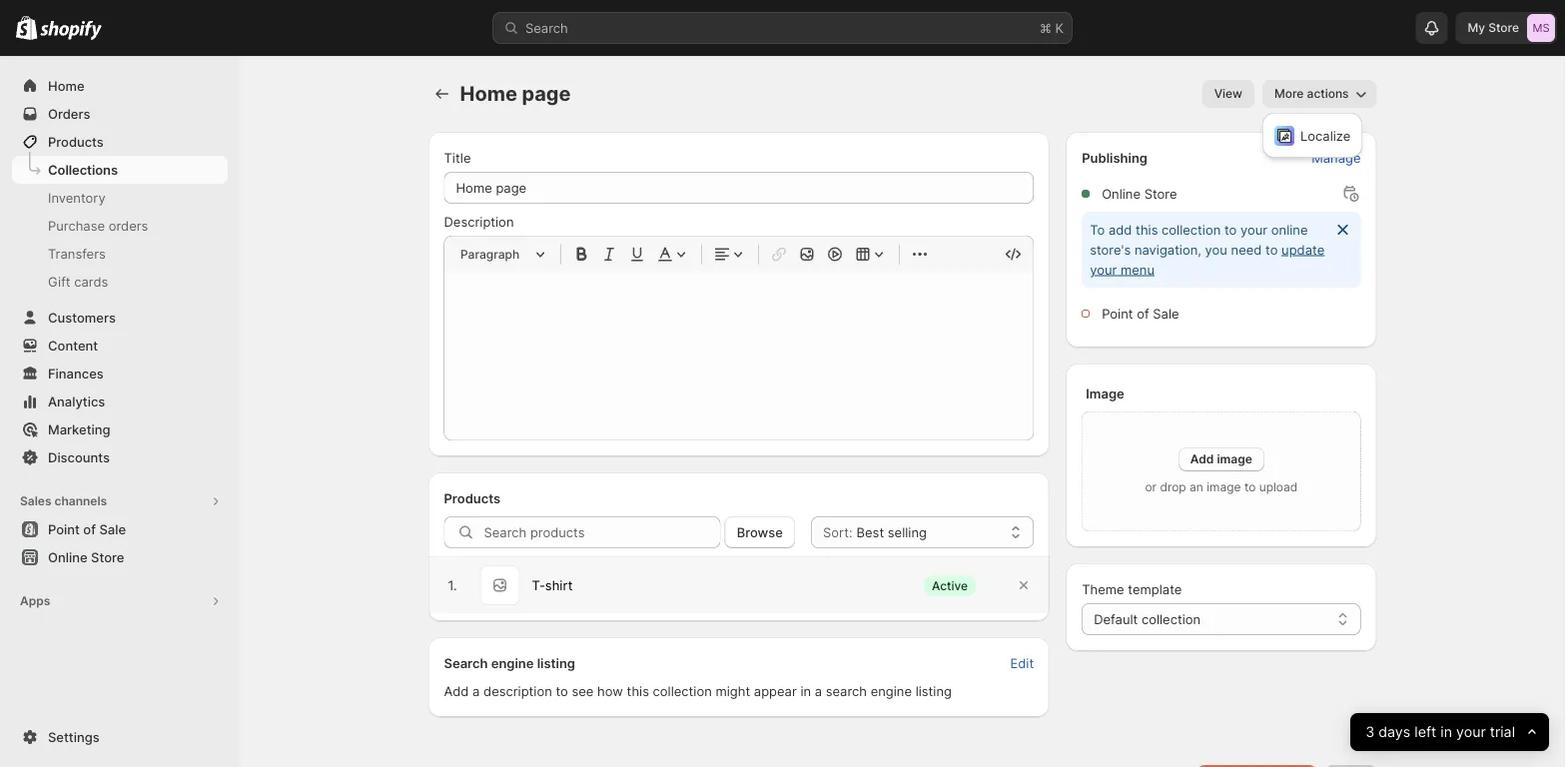 Task type: locate. For each thing, give the bounding box(es) containing it.
1 horizontal spatial this
[[1136, 222, 1158, 237]]

listing
[[537, 655, 575, 671], [916, 683, 952, 699]]

1 horizontal spatial search
[[525, 20, 568, 35]]

this
[[1136, 222, 1158, 237], [627, 683, 649, 699]]

sales channels
[[20, 494, 107, 508]]

0 horizontal spatial in
[[801, 683, 811, 699]]

3 days left in your trial button
[[1350, 713, 1549, 751]]

1 vertical spatial this
[[627, 683, 649, 699]]

sale down menu
[[1153, 306, 1179, 321]]

0 horizontal spatial your
[[1090, 262, 1117, 277]]

manage button
[[1300, 144, 1373, 172]]

engine
[[491, 655, 534, 671], [871, 683, 912, 699]]

online
[[1102, 186, 1141, 201], [48, 549, 88, 565]]

point of sale inside button
[[48, 521, 126, 537]]

0 horizontal spatial products
[[48, 134, 104, 149]]

sale down 'sales channels' button
[[99, 521, 126, 537]]

3
[[1365, 724, 1375, 741]]

of
[[1137, 306, 1149, 321], [83, 521, 96, 537]]

collection down the template
[[1142, 611, 1201, 627]]

your left trial
[[1456, 724, 1486, 741]]

to right need
[[1266, 242, 1278, 257]]

t-
[[532, 577, 545, 593]]

0 vertical spatial your
[[1241, 222, 1268, 237]]

theme
[[1082, 581, 1124, 597]]

0 vertical spatial collection
[[1162, 222, 1221, 237]]

add for add image
[[1191, 452, 1214, 466]]

1 vertical spatial collection
[[1142, 611, 1201, 627]]

this inside to add this collection to your online store's navigation, you need to
[[1136, 222, 1158, 237]]

to
[[1225, 222, 1237, 237], [1266, 242, 1278, 257], [1245, 480, 1256, 494], [556, 683, 568, 699]]

1 horizontal spatial point of sale
[[1102, 306, 1179, 321]]

1 vertical spatial online store
[[48, 549, 124, 565]]

point of sale
[[1102, 306, 1179, 321], [48, 521, 126, 537]]

1 vertical spatial listing
[[916, 683, 952, 699]]

0 horizontal spatial add
[[444, 683, 469, 699]]

2 horizontal spatial your
[[1456, 724, 1486, 741]]

1 horizontal spatial online store
[[1102, 186, 1177, 201]]

2 vertical spatial store
[[91, 549, 124, 565]]

of down menu
[[1137, 306, 1149, 321]]

0 horizontal spatial online
[[48, 549, 88, 565]]

shopify image
[[16, 16, 37, 40], [40, 20, 102, 40]]

you
[[1205, 242, 1228, 257]]

0 horizontal spatial home
[[48, 78, 85, 93]]

store's
[[1090, 242, 1131, 257]]

menu
[[1121, 262, 1155, 277]]

upload
[[1259, 480, 1298, 494]]

point of sale button
[[0, 515, 240, 543]]

point inside button
[[48, 521, 80, 537]]

online up add
[[1102, 186, 1141, 201]]

store right my
[[1489, 20, 1519, 35]]

home for home
[[48, 78, 85, 93]]

add up the an
[[1191, 452, 1214, 466]]

gift cards
[[48, 274, 108, 289]]

edit
[[1010, 655, 1034, 671]]

home for home page
[[460, 81, 517, 106]]

listing right the search at the right bottom of page
[[916, 683, 952, 699]]

0 vertical spatial products
[[48, 134, 104, 149]]

0 vertical spatial search
[[525, 20, 568, 35]]

point of sale down menu
[[1102, 306, 1179, 321]]

engine right the search at the right bottom of page
[[871, 683, 912, 699]]

your inside to add this collection to your online store's navigation, you need to
[[1241, 222, 1268, 237]]

1 vertical spatial store
[[1144, 186, 1177, 201]]

purchase
[[48, 218, 105, 233]]

store down point of sale link
[[91, 549, 124, 565]]

products
[[48, 134, 104, 149], [444, 490, 501, 506]]

0 horizontal spatial sale
[[99, 521, 126, 537]]

settings
[[48, 729, 100, 745]]

1 vertical spatial of
[[83, 521, 96, 537]]

to left upload
[[1245, 480, 1256, 494]]

more actions button
[[1263, 80, 1377, 108]]

status
[[1082, 212, 1361, 288]]

your
[[1241, 222, 1268, 237], [1090, 262, 1117, 277], [1456, 724, 1486, 741]]

inventory
[[48, 190, 106, 205]]

this right the 'how'
[[627, 683, 649, 699]]

sales channels button
[[12, 487, 228, 515]]

orders link
[[12, 100, 228, 128]]

1 a from the left
[[473, 683, 480, 699]]

0 horizontal spatial point
[[48, 521, 80, 537]]

0 horizontal spatial store
[[91, 549, 124, 565]]

a left description
[[473, 683, 480, 699]]

customers
[[48, 310, 116, 325]]

image
[[1086, 386, 1124, 401]]

add for add a description to see how this collection might appear in a search engine listing
[[444, 683, 469, 699]]

this right add
[[1136, 222, 1158, 237]]

1 vertical spatial image
[[1207, 480, 1241, 494]]

collection left might
[[653, 683, 712, 699]]

1 horizontal spatial a
[[815, 683, 822, 699]]

image right the an
[[1207, 480, 1241, 494]]

in inside 3 days left in your trial dropdown button
[[1440, 724, 1452, 741]]

analytics link
[[12, 388, 228, 416]]

1 vertical spatial your
[[1090, 262, 1117, 277]]

1 horizontal spatial products
[[444, 490, 501, 506]]

online store button
[[0, 543, 240, 571]]

0 horizontal spatial online store
[[48, 549, 124, 565]]

1 vertical spatial sale
[[99, 521, 126, 537]]

0 horizontal spatial search
[[444, 655, 488, 671]]

update
[[1282, 242, 1325, 257]]

your up need
[[1241, 222, 1268, 237]]

search
[[826, 683, 867, 699]]

1 vertical spatial online
[[48, 549, 88, 565]]

image up or drop an image to upload
[[1217, 452, 1252, 466]]

1 horizontal spatial in
[[1440, 724, 1452, 741]]

add
[[1191, 452, 1214, 466], [444, 683, 469, 699]]

0 vertical spatial this
[[1136, 222, 1158, 237]]

2 a from the left
[[815, 683, 822, 699]]

collection up navigation,
[[1162, 222, 1221, 237]]

1 horizontal spatial shopify image
[[40, 20, 102, 40]]

online up apps
[[48, 549, 88, 565]]

1 horizontal spatial add
[[1191, 452, 1214, 466]]

0 vertical spatial of
[[1137, 306, 1149, 321]]

1 horizontal spatial home
[[460, 81, 517, 106]]

home left page
[[460, 81, 517, 106]]

search engine listing
[[444, 655, 575, 671]]

k
[[1055, 20, 1064, 35]]

publishing
[[1082, 150, 1148, 165]]

0 vertical spatial add
[[1191, 452, 1214, 466]]

engine up description
[[491, 655, 534, 671]]

2 horizontal spatial store
[[1489, 20, 1519, 35]]

listing up the see
[[537, 655, 575, 671]]

search up description
[[444, 655, 488, 671]]

0 vertical spatial listing
[[537, 655, 575, 671]]

search for search
[[525, 20, 568, 35]]

1 vertical spatial add
[[444, 683, 469, 699]]

1 horizontal spatial sale
[[1153, 306, 1179, 321]]

gift
[[48, 274, 71, 289]]

in
[[801, 683, 811, 699], [1440, 724, 1452, 741]]

marketing
[[48, 422, 110, 437]]

store inside button
[[91, 549, 124, 565]]

0 horizontal spatial a
[[473, 683, 480, 699]]

1 horizontal spatial your
[[1241, 222, 1268, 237]]

sale
[[1153, 306, 1179, 321], [99, 521, 126, 537]]

1 vertical spatial in
[[1440, 724, 1452, 741]]

0 horizontal spatial of
[[83, 521, 96, 537]]

0 vertical spatial online store
[[1102, 186, 1177, 201]]

1 vertical spatial engine
[[871, 683, 912, 699]]

store
[[1489, 20, 1519, 35], [1144, 186, 1177, 201], [91, 549, 124, 565]]

marketing link
[[12, 416, 228, 444]]

your inside dropdown button
[[1456, 724, 1486, 741]]

online store up add
[[1102, 186, 1177, 201]]

browse button
[[725, 516, 795, 548]]

2 vertical spatial your
[[1456, 724, 1486, 741]]

description
[[484, 683, 552, 699]]

0 horizontal spatial this
[[627, 683, 649, 699]]

home up "orders"
[[48, 78, 85, 93]]

store up navigation,
[[1144, 186, 1177, 201]]

point down menu
[[1102, 306, 1133, 321]]

add
[[1109, 222, 1132, 237]]

0 horizontal spatial point of sale
[[48, 521, 126, 537]]

1 vertical spatial products
[[444, 490, 501, 506]]

1 horizontal spatial online
[[1102, 186, 1141, 201]]

0 vertical spatial sale
[[1153, 306, 1179, 321]]

an
[[1190, 480, 1203, 494]]

0 vertical spatial point
[[1102, 306, 1133, 321]]

paragraph
[[460, 247, 520, 261]]

a left the search at the right bottom of page
[[815, 683, 822, 699]]

apps button
[[12, 587, 228, 615]]

0 horizontal spatial engine
[[491, 655, 534, 671]]

view link
[[1202, 80, 1255, 108]]

actions
[[1307, 86, 1349, 101]]

in right left
[[1440, 724, 1452, 741]]

online store
[[1102, 186, 1177, 201], [48, 549, 124, 565]]

in right appear on the bottom
[[801, 683, 811, 699]]

point
[[1102, 306, 1133, 321], [48, 521, 80, 537]]

search up page
[[525, 20, 568, 35]]

your down store's
[[1090, 262, 1117, 277]]

image
[[1217, 452, 1252, 466], [1207, 480, 1241, 494]]

1 vertical spatial point
[[48, 521, 80, 537]]

theme template
[[1082, 581, 1182, 597]]

point of sale down channels
[[48, 521, 126, 537]]

1 vertical spatial point of sale
[[48, 521, 126, 537]]

home
[[48, 78, 85, 93], [460, 81, 517, 106]]

point down sales channels
[[48, 521, 80, 537]]

of down channels
[[83, 521, 96, 537]]

collection
[[1162, 222, 1221, 237], [1142, 611, 1201, 627], [653, 683, 712, 699]]

online store down point of sale link
[[48, 549, 124, 565]]

navigation,
[[1135, 242, 1202, 257]]

how
[[597, 683, 623, 699]]

to
[[1090, 222, 1105, 237]]

paragraph button
[[453, 242, 552, 266]]

1 vertical spatial search
[[444, 655, 488, 671]]

of inside button
[[83, 521, 96, 537]]

add down "search engine listing"
[[444, 683, 469, 699]]



Task type: describe. For each thing, give the bounding box(es) containing it.
settings link
[[12, 723, 228, 751]]

inventory link
[[12, 184, 228, 212]]

0 vertical spatial in
[[801, 683, 811, 699]]

transfers
[[48, 246, 106, 261]]

shirt
[[545, 577, 573, 593]]

content link
[[12, 332, 228, 360]]

might
[[716, 683, 750, 699]]

products link
[[12, 128, 228, 156]]

channels
[[54, 494, 107, 508]]

t-shirt
[[532, 577, 573, 593]]

finances link
[[12, 360, 228, 388]]

⌘
[[1040, 20, 1052, 35]]

1 horizontal spatial engine
[[871, 683, 912, 699]]

orders
[[109, 218, 148, 233]]

manage
[[1312, 150, 1361, 165]]

online inside button
[[48, 549, 88, 565]]

discounts
[[48, 450, 110, 465]]

0 vertical spatial online
[[1102, 186, 1141, 201]]

status containing to add this collection to your online store's navigation, you need to
[[1082, 212, 1361, 288]]

cards
[[74, 274, 108, 289]]

need
[[1231, 242, 1262, 257]]

default
[[1094, 611, 1138, 627]]

transfers link
[[12, 240, 228, 268]]

add image
[[1191, 452, 1252, 466]]

view
[[1214, 86, 1243, 101]]

products inside products link
[[48, 134, 104, 149]]

0 vertical spatial point of sale
[[1102, 306, 1179, 321]]

collections
[[48, 162, 118, 177]]

update your menu
[[1090, 242, 1325, 277]]

1 horizontal spatial listing
[[916, 683, 952, 699]]

1 horizontal spatial store
[[1144, 186, 1177, 201]]

add a description to see how this collection might appear in a search engine listing
[[444, 683, 952, 699]]

1 horizontal spatial point
[[1102, 306, 1133, 321]]

1 horizontal spatial of
[[1137, 306, 1149, 321]]

appear
[[754, 683, 797, 699]]

online
[[1271, 222, 1308, 237]]

or
[[1145, 480, 1157, 494]]

best
[[857, 524, 884, 540]]

purchase orders link
[[12, 212, 228, 240]]

title
[[444, 150, 471, 165]]

update your menu link
[[1090, 242, 1325, 277]]

sort:
[[823, 524, 853, 540]]

discounts link
[[12, 444, 228, 471]]

left
[[1414, 724, 1436, 741]]

home page
[[460, 81, 571, 106]]

sort: best selling
[[823, 524, 927, 540]]

0 vertical spatial engine
[[491, 655, 534, 671]]

see
[[572, 683, 594, 699]]

gift cards link
[[12, 268, 228, 296]]

finances
[[48, 366, 104, 381]]

to left the see
[[556, 683, 568, 699]]

0 vertical spatial store
[[1489, 20, 1519, 35]]

to up the you
[[1225, 222, 1237, 237]]

or drop an image to upload
[[1145, 480, 1298, 494]]

2 vertical spatial collection
[[653, 683, 712, 699]]

sale inside button
[[99, 521, 126, 537]]

orders
[[48, 106, 90, 121]]

my store
[[1468, 20, 1519, 35]]

apps
[[20, 594, 50, 608]]

edit button
[[998, 649, 1046, 677]]

localize link
[[1269, 119, 1357, 152]]

page
[[522, 81, 571, 106]]

template
[[1128, 581, 1182, 597]]

online store link
[[12, 543, 228, 571]]

0 horizontal spatial shopify image
[[16, 16, 37, 40]]

⌘ k
[[1040, 20, 1064, 35]]

search for search engine listing
[[444, 655, 488, 671]]

collection inside to add this collection to your online store's navigation, you need to
[[1162, 222, 1221, 237]]

Search products text field
[[484, 516, 721, 548]]

3 days left in your trial
[[1365, 724, 1515, 741]]

my store image
[[1527, 14, 1555, 42]]

point of sale link
[[12, 515, 228, 543]]

purchase orders
[[48, 218, 148, 233]]

active
[[932, 578, 968, 593]]

analytics
[[48, 394, 105, 409]]

browse
[[737, 524, 783, 540]]

t-shirt link
[[532, 575, 573, 595]]

selling
[[888, 524, 927, 540]]

0 vertical spatial image
[[1217, 452, 1252, 466]]

default collection
[[1094, 611, 1201, 627]]

more
[[1275, 86, 1304, 101]]

customers link
[[12, 304, 228, 332]]

0 horizontal spatial listing
[[537, 655, 575, 671]]

your inside the update your menu
[[1090, 262, 1117, 277]]

days
[[1379, 724, 1410, 741]]

online store inside online store link
[[48, 549, 124, 565]]

sales
[[20, 494, 51, 508]]

content
[[48, 338, 98, 353]]

localize
[[1301, 128, 1351, 143]]

active button
[[914, 565, 1006, 605]]

Title text field
[[444, 172, 1034, 204]]

collections link
[[12, 156, 228, 184]]

to add this collection to your online store's navigation, you need to
[[1090, 222, 1308, 257]]



Task type: vqa. For each thing, say whether or not it's contained in the screenshot.
the bottommost Online
yes



